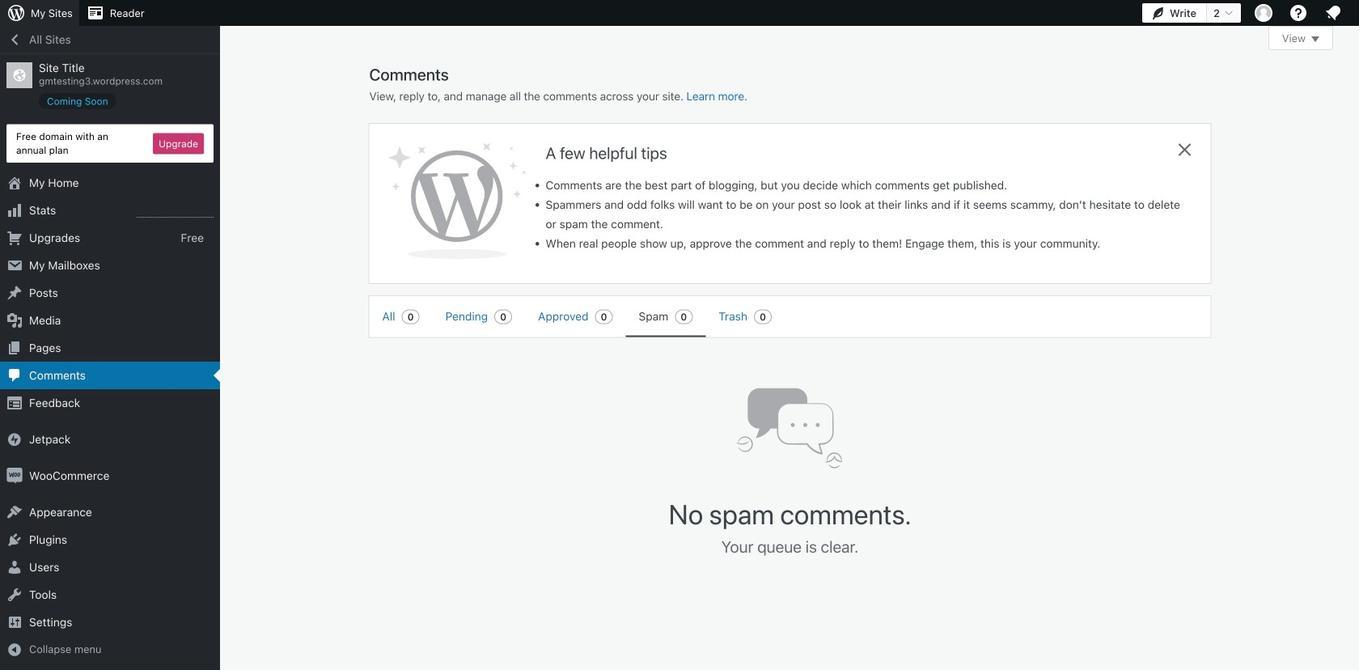 Task type: describe. For each thing, give the bounding box(es) containing it.
dismiss tips image
[[1176, 140, 1195, 159]]

2 img image from the top
[[6, 468, 23, 484]]

highest hourly views 0 image
[[137, 207, 214, 218]]

help image
[[1289, 3, 1309, 23]]



Task type: locate. For each thing, give the bounding box(es) containing it.
main content
[[369, 26, 1334, 591]]

wordpress logo image
[[389, 143, 527, 259]]

0 vertical spatial img image
[[6, 431, 23, 448]]

manage your notifications image
[[1324, 3, 1344, 23]]

1 img image from the top
[[6, 431, 23, 448]]

1 vertical spatial img image
[[6, 468, 23, 484]]

menu
[[369, 296, 1185, 337]]

my profile image
[[1255, 4, 1273, 22]]

img image
[[6, 431, 23, 448], [6, 468, 23, 484]]

closed image
[[1312, 36, 1320, 42]]



Task type: vqa. For each thing, say whether or not it's contained in the screenshot.
'Placeholder Image'
no



